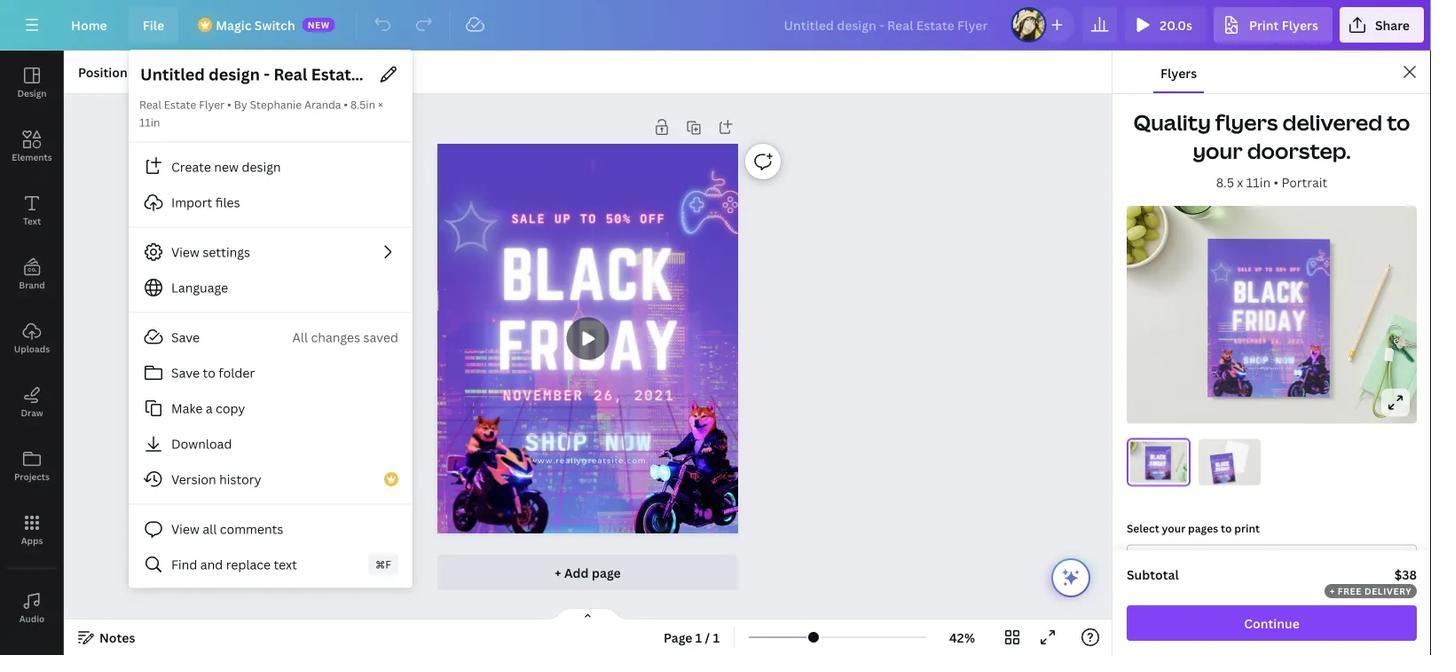 Task type: describe. For each thing, give the bounding box(es) containing it.
stephanie
[[250, 97, 302, 112]]

videos image
[[0, 640, 64, 655]]

to inside the quality flyers delivered to your doorstep. 8.5 x 11in • portrait
[[1387, 108, 1411, 137]]

make a copy
[[171, 400, 245, 417]]

import files button
[[129, 185, 413, 220]]

design
[[242, 158, 281, 175]]

flyers button
[[1154, 51, 1205, 93]]

changes
[[311, 329, 360, 346]]

design title text field inside main menu bar
[[770, 7, 1004, 43]]

8.5in
[[351, 97, 375, 112]]

aranda
[[304, 97, 341, 112]]

home
[[71, 16, 107, 33]]

side panel tab list
[[0, 51, 64, 655]]

1 vertical spatial shop now
[[525, 427, 653, 456]]

print flyers
[[1250, 16, 1319, 33]]

view all comments
[[171, 521, 283, 537]]

folder
[[219, 364, 255, 381]]

save to folder
[[171, 364, 255, 381]]

version history
[[171, 471, 261, 488]]

continue
[[1245, 615, 1300, 632]]

main menu bar
[[0, 0, 1432, 51]]

select
[[1127, 521, 1160, 535]]

elements
[[12, 151, 52, 163]]

version
[[171, 471, 216, 488]]

all
[[203, 521, 217, 537]]

share button
[[1340, 7, 1425, 43]]

real estate flyer
[[139, 97, 225, 112]]

42% button
[[934, 623, 991, 651]]

make a copy button
[[129, 391, 413, 426]]

x
[[1238, 174, 1244, 190]]

save for save to folder
[[171, 364, 200, 381]]

magic
[[216, 16, 252, 33]]

create new design
[[171, 158, 281, 175]]

print flyers button
[[1214, 7, 1333, 43]]

estate
[[164, 97, 196, 112]]

+ for + free delivery
[[1330, 585, 1336, 597]]

magic switch
[[216, 16, 295, 33]]

language button
[[129, 270, 413, 305]]

flyers inside 'button'
[[1161, 64, 1198, 81]]

save for save
[[171, 329, 200, 346]]

portrait
[[1282, 174, 1328, 190]]

projects button
[[0, 434, 64, 498]]

draw
[[21, 407, 43, 418]]

notes button
[[71, 623, 142, 651]]

view settings
[[171, 244, 250, 261]]

+ add page button
[[437, 555, 739, 590]]

view for view settings
[[171, 244, 200, 261]]

notes
[[99, 629, 135, 646]]

file button
[[128, 7, 179, 43]]

flyers
[[1216, 108, 1279, 137]]

delivered
[[1283, 108, 1383, 137]]

version history button
[[129, 462, 413, 497]]

print
[[1235, 521, 1260, 535]]

language
[[171, 279, 228, 296]]

page
[[664, 629, 693, 646]]

quality flyers delivered to your doorstep. 8.5 x 11in • portrait
[[1134, 108, 1411, 190]]

import
[[171, 194, 212, 211]]

file
[[143, 16, 164, 33]]

to inside button
[[203, 364, 216, 381]]

$38
[[1395, 566, 1417, 583]]

design button
[[0, 51, 64, 114]]

view for view all comments
[[171, 521, 200, 537]]

text
[[23, 215, 41, 227]]

×
[[378, 97, 383, 112]]

42%
[[950, 629, 975, 646]]

•
[[1274, 174, 1279, 190]]

1 horizontal spatial shop now
[[1243, 354, 1296, 366]]

/
[[705, 629, 710, 646]]

uploads button
[[0, 306, 64, 370]]

8.5
[[1217, 174, 1235, 190]]

flyers inside dropdown button
[[1282, 16, 1319, 33]]

settings
[[203, 244, 250, 261]]

position button
[[71, 58, 135, 86]]

1 1 from the left
[[696, 629, 702, 646]]

projects
[[14, 470, 50, 482]]

by stephanie aranda
[[234, 97, 341, 112]]

switch
[[255, 16, 295, 33]]

doorstep.
[[1248, 136, 1351, 165]]



Task type: locate. For each thing, give the bounding box(es) containing it.
0 horizontal spatial 11in
[[139, 115, 160, 130]]

import files
[[171, 194, 240, 211]]

+ left add at the left bottom
[[555, 564, 561, 581]]

save to folder button
[[129, 355, 413, 391]]

create
[[171, 158, 211, 175]]

1 view from the top
[[171, 244, 200, 261]]

text button
[[0, 178, 64, 242]]

view settings button
[[129, 234, 413, 270]]

canva assistant image
[[1061, 567, 1082, 588]]

0 vertical spatial flyers
[[1282, 16, 1319, 33]]

design
[[17, 87, 47, 99]]

+ inside button
[[555, 564, 561, 581]]

brand button
[[0, 242, 64, 306]]

make
[[171, 400, 203, 417]]

1 vertical spatial flyers
[[1161, 64, 1198, 81]]

colorful spotlight image
[[437, 178, 697, 585], [567, 183, 826, 591], [1208, 252, 1314, 419], [1260, 255, 1367, 421]]

flyers down 20.0s
[[1161, 64, 1198, 81]]

20.0s
[[1160, 16, 1193, 33]]

0 horizontal spatial +
[[555, 564, 561, 581]]

1 vertical spatial +
[[1330, 585, 1336, 597]]

free
[[1338, 585, 1362, 597]]

0 horizontal spatial shop now
[[525, 427, 653, 456]]

new
[[214, 158, 239, 175]]

up
[[554, 212, 572, 226], [1256, 266, 1263, 272], [1156, 452, 1157, 453], [1220, 459, 1221, 460]]

1 vertical spatial 11in
[[1247, 174, 1271, 190]]

0 horizontal spatial your
[[1162, 521, 1186, 535]]

audio button
[[0, 576, 64, 640]]

subtotal
[[1127, 566, 1179, 583]]

1 horizontal spatial +
[[1330, 585, 1336, 597]]

copy
[[216, 400, 245, 417]]

20.0s button
[[1125, 7, 1207, 43]]

saved
[[363, 329, 399, 346]]

www.reallygreatsite.com
[[1246, 366, 1293, 370], [530, 456, 647, 465], [1153, 473, 1164, 474], [1220, 477, 1229, 479]]

find and replace text
[[171, 556, 297, 573]]

your inside the quality flyers delivered to your doorstep. 8.5 x 11in • portrait
[[1193, 136, 1243, 165]]

replace
[[226, 556, 271, 573]]

view left all
[[171, 521, 200, 537]]

real
[[139, 97, 161, 112]]

⌘f
[[376, 557, 391, 572]]

1 horizontal spatial flyers
[[1282, 16, 1319, 33]]

0 vertical spatial shop now
[[1243, 354, 1296, 366]]

flyers right print
[[1282, 16, 1319, 33]]

by
[[234, 97, 247, 112]]

+ for + add page
[[555, 564, 561, 581]]

Design title text field
[[770, 7, 1004, 43], [139, 60, 370, 89]]

0 horizontal spatial design title text field
[[139, 60, 370, 89]]

comments
[[220, 521, 283, 537]]

files
[[215, 194, 240, 211]]

8.5in × 11in
[[139, 97, 383, 130]]

+ add page
[[555, 564, 621, 581]]

your left pages
[[1162, 521, 1186, 535]]

1 left /
[[696, 629, 702, 646]]

position
[[78, 63, 128, 80]]

1 horizontal spatial your
[[1193, 136, 1243, 165]]

11in left •
[[1247, 174, 1271, 190]]

all changes saved
[[293, 329, 399, 346]]

now
[[1276, 354, 1296, 366], [605, 427, 653, 456], [1160, 471, 1164, 473], [1225, 475, 1229, 477]]

+ left free on the bottom right of page
[[1330, 585, 1336, 597]]

save
[[171, 329, 200, 346], [171, 364, 200, 381]]

apps button
[[0, 498, 64, 562]]

view up language
[[171, 244, 200, 261]]

print
[[1250, 16, 1279, 33]]

draw button
[[0, 370, 64, 434]]

share
[[1376, 16, 1410, 33]]

page 1 / 1
[[664, 629, 720, 646]]

a
[[206, 400, 213, 417]]

pages
[[1189, 521, 1219, 535]]

www.reallygreatsite.com shop now up the select
[[1153, 471, 1164, 474]]

flyers
[[1282, 16, 1319, 33], [1161, 64, 1198, 81]]

2 save from the top
[[171, 364, 200, 381]]

view inside popup button
[[171, 244, 200, 261]]

home link
[[57, 7, 121, 43]]

2 view from the top
[[171, 521, 200, 537]]

elements button
[[0, 114, 64, 178]]

save up save to folder
[[171, 329, 200, 346]]

view inside button
[[171, 521, 200, 537]]

create new design button
[[129, 149, 413, 185]]

your up 8.5
[[1193, 136, 1243, 165]]

add
[[564, 564, 589, 581]]

new
[[308, 19, 330, 31]]

save inside button
[[171, 364, 200, 381]]

1 right /
[[713, 629, 720, 646]]

november
[[1234, 338, 1267, 345], [503, 387, 584, 404], [1151, 467, 1158, 469], [1217, 472, 1224, 474]]

uploads
[[14, 343, 50, 355]]

0 vertical spatial save
[[171, 329, 200, 346]]

select your pages to print
[[1127, 521, 1260, 535]]

friday
[[1232, 306, 1307, 336], [498, 308, 680, 381], [1151, 460, 1167, 467], [1216, 465, 1231, 472]]

0 vertical spatial your
[[1193, 136, 1243, 165]]

flyer
[[199, 97, 225, 112]]

0 vertical spatial view
[[171, 244, 200, 261]]

1 vertical spatial design title text field
[[139, 60, 370, 89]]

continue button
[[1127, 605, 1417, 641]]

1
[[696, 629, 702, 646], [713, 629, 720, 646]]

page
[[592, 564, 621, 581]]

1 horizontal spatial design title text field
[[770, 7, 1004, 43]]

show pages image
[[545, 607, 631, 621]]

11in
[[139, 115, 160, 130], [1247, 174, 1271, 190]]

quality
[[1134, 108, 1212, 137]]

1 vertical spatial save
[[171, 364, 200, 381]]

and
[[200, 556, 223, 573]]

view
[[171, 244, 200, 261], [171, 521, 200, 537]]

0 vertical spatial +
[[555, 564, 561, 581]]

brand
[[19, 279, 45, 291]]

all
[[293, 329, 308, 346]]

1 vertical spatial your
[[1162, 521, 1186, 535]]

save up make
[[171, 364, 200, 381]]

to
[[1387, 108, 1411, 137], [580, 212, 597, 226], [1266, 266, 1273, 272], [203, 364, 216, 381], [1158, 452, 1159, 453], [1222, 459, 1223, 460], [1221, 521, 1232, 535]]

2 1 from the left
[[713, 629, 720, 646]]

download button
[[129, 426, 413, 462]]

2021
[[1288, 338, 1305, 345], [634, 387, 675, 404], [1163, 467, 1166, 469], [1227, 471, 1230, 473]]

1 horizontal spatial www.reallygreatsite.com shop now
[[1219, 475, 1229, 479]]

delivery
[[1365, 585, 1412, 597]]

0 horizontal spatial 1
[[696, 629, 702, 646]]

www.reallygreatsite.com shop now up select your pages to print
[[1219, 475, 1229, 479]]

1 save from the top
[[171, 329, 200, 346]]

find
[[171, 556, 197, 573]]

0 vertical spatial 11in
[[139, 115, 160, 130]]

1 horizontal spatial 1
[[713, 629, 720, 646]]

0 horizontal spatial www.reallygreatsite.com shop now
[[1153, 471, 1164, 474]]

11in inside 8.5in × 11in
[[139, 115, 160, 130]]

view all comments button
[[129, 511, 413, 547]]

1 vertical spatial view
[[171, 521, 200, 537]]

1 horizontal spatial 11in
[[1247, 174, 1271, 190]]

11in down real
[[139, 115, 160, 130]]

0 horizontal spatial flyers
[[1161, 64, 1198, 81]]

sale up to 50% off
[[512, 212, 666, 226], [1238, 266, 1301, 272], [1152, 452, 1165, 453], [1216, 458, 1228, 461]]

11in inside the quality flyers delivered to your doorstep. 8.5 x 11in • portrait
[[1247, 174, 1271, 190]]

0 vertical spatial design title text field
[[770, 7, 1004, 43]]



Task type: vqa. For each thing, say whether or not it's contained in the screenshot.
Smith text box
no



